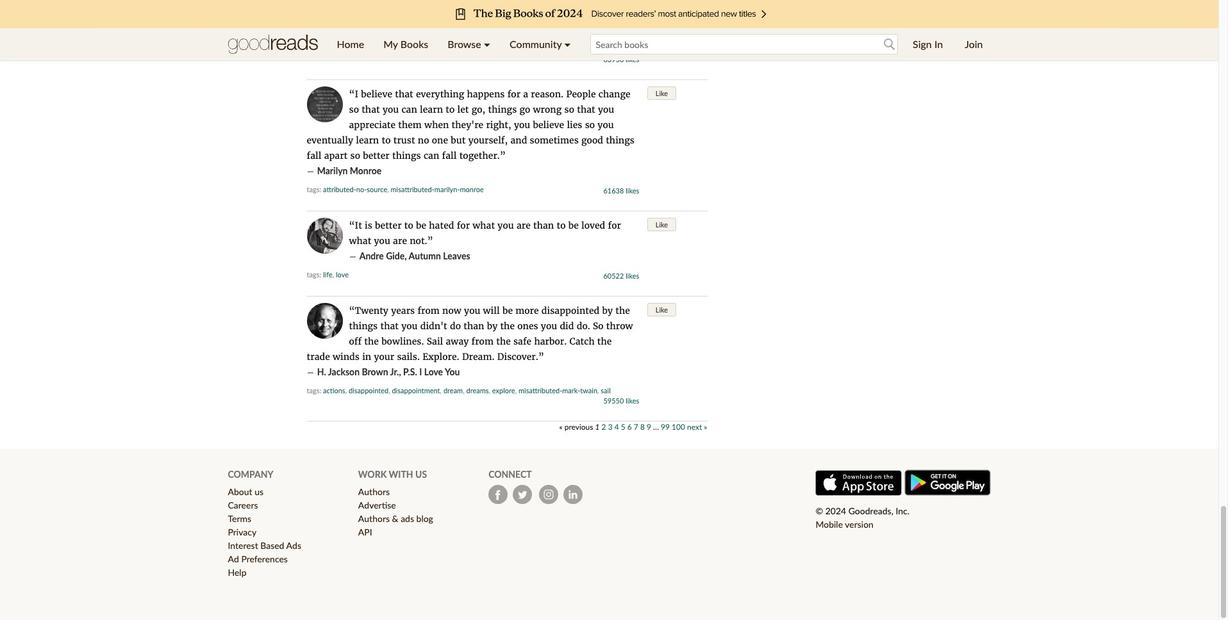 Task type: locate. For each thing, give the bounding box(es) containing it.
▾
[[484, 38, 490, 50], [564, 38, 571, 50]]

mark- inside tags: humor , insanity , life , misattributed-ben-franklin , misattributed-mark-twain , misattributed-to-einstein 63956 likes
[[515, 45, 533, 53]]

let
[[457, 104, 469, 115]]

0 vertical spatial misattributed-mark-twain link
[[471, 45, 550, 53]]

1 vertical spatial like link
[[647, 218, 676, 231]]

1 horizontal spatial are
[[517, 220, 531, 231]]

0 vertical spatial authors
[[358, 487, 390, 498]]

twain inside tags: actions , disappointed , disappointment , dream , dreams , explore , misattributed-mark-twain , sail 59550 likes
[[580, 387, 598, 395]]

things down trust
[[392, 150, 421, 162]]

2 over from the left
[[505, 0, 525, 6]]

tags: for tags: life , love
[[307, 271, 321, 279]]

my books link
[[374, 28, 438, 60]]

privacy
[[228, 527, 257, 538]]

0 horizontal spatial disappointed
[[349, 387, 389, 395]]

0 vertical spatial and
[[486, 0, 503, 6]]

0 horizontal spatial twain
[[533, 45, 550, 53]]

tags: inside tags: actions , disappointed , disappointment , dream , dreams , explore , misattributed-mark-twain , sail 59550 likes
[[307, 387, 321, 395]]

0 vertical spatial what
[[473, 220, 495, 231]]

learn up when
[[420, 104, 443, 115]]

mark- up a
[[515, 45, 533, 53]]

0 horizontal spatial from
[[418, 305, 440, 317]]

0 horizontal spatial and
[[486, 0, 503, 6]]

0 horizontal spatial life link
[[323, 271, 333, 279]]

― inside "twenty years from now you will be more disappointed by the things that you didn't do than by the ones you did do. so throw off the bowlines. sail away from the safe harbor. catch the trade winds in your sails. explore. dream. discover." ― h. jackson brown jr., p.s. i love you
[[307, 367, 314, 378]]

but inside "i believe that everything happens for a reason. people change so that you can learn to let go, things go wrong so that you appreciate them when they're right, you believe lies so you eventually learn to trust no one but yourself, and sometimes good things fall apart so better things can fall together." ― marilyn monroe
[[451, 135, 466, 146]]

1 vertical spatial like
[[656, 221, 668, 229]]

apart
[[324, 150, 348, 162]]

▾ inside "dropdown button"
[[484, 38, 490, 50]]

humor link
[[323, 45, 343, 53]]

by up so
[[602, 305, 613, 317]]

so
[[349, 104, 359, 115], [564, 104, 574, 115], [585, 119, 595, 131], [350, 150, 360, 162]]

to left let
[[446, 104, 455, 115]]

us inside about us careers terms privacy interest based ads ad preferences help
[[255, 487, 264, 498]]

twain left sail link
[[580, 387, 598, 395]]

0 horizontal spatial life
[[323, 271, 333, 279]]

the left ones
[[500, 321, 515, 332]]

1 horizontal spatial can
[[424, 150, 439, 162]]

likes down einstein
[[626, 55, 639, 63]]

fall left apart
[[307, 150, 321, 162]]

mobile
[[816, 519, 843, 530]]

over left again,
[[505, 0, 525, 6]]

3 like link from the top
[[647, 303, 676, 317]]

1 horizontal spatial over
[[505, 0, 525, 6]]

1 horizontal spatial for
[[507, 88, 521, 100]]

bowlines.
[[382, 336, 424, 347]]

you
[[383, 104, 399, 115], [598, 104, 614, 115], [514, 119, 530, 131], [598, 119, 614, 131], [498, 220, 514, 231], [374, 235, 390, 247], [464, 305, 480, 317], [401, 321, 418, 332], [541, 321, 557, 332]]

tags: inside tags: humor , insanity , life , misattributed-ben-franklin , misattributed-mark-twain , misattributed-to-einstein 63956 likes
[[307, 45, 321, 53]]

life link left my
[[374, 45, 383, 53]]

things right good
[[606, 135, 635, 146]]

is right "it
[[365, 220, 372, 231]]

us right with
[[415, 469, 427, 480]]

1 horizontal spatial than
[[533, 220, 554, 231]]

1 horizontal spatial life
[[374, 45, 383, 53]]

so up lies
[[564, 104, 574, 115]]

ads
[[286, 540, 301, 551]]

1 vertical spatial can
[[424, 150, 439, 162]]

0 vertical spatial but
[[558, 0, 573, 6]]

twain up reason.
[[533, 45, 550, 53]]

home
[[337, 38, 364, 50]]

join link
[[955, 28, 993, 60]]

1 like link from the top
[[647, 87, 676, 100]]

0 vertical spatial disappointed
[[542, 305, 600, 317]]

0 vertical spatial life link
[[374, 45, 383, 53]]

can up "them"
[[402, 104, 417, 115]]

Search for books to add to your shelves search field
[[590, 34, 898, 54]]

…
[[653, 422, 659, 432]]

1 horizontal spatial is
[[365, 220, 372, 231]]

menu
[[327, 28, 581, 60]]

▾ right 'browse'
[[484, 38, 490, 50]]

can
[[402, 104, 417, 115], [424, 150, 439, 162]]

in
[[362, 351, 371, 363]]

3 tags: from the top
[[307, 271, 321, 279]]

authors
[[358, 487, 390, 498], [358, 514, 390, 524]]

life left the love
[[323, 271, 333, 279]]

that up bowlines.
[[380, 321, 399, 332]]

0 horizontal spatial fall
[[307, 150, 321, 162]]

4 likes from the top
[[626, 397, 639, 405]]

but down the they're
[[451, 135, 466, 146]]

0 horizontal spatial but
[[451, 135, 466, 146]]

narcotics
[[317, 25, 355, 36]]

tags: left humor
[[307, 45, 321, 53]]

1 vertical spatial better
[[375, 220, 402, 231]]

tags: left attributed-
[[307, 185, 321, 194]]

100
[[672, 422, 685, 432]]

2 horizontal spatial for
[[608, 220, 621, 231]]

to up not."
[[404, 220, 413, 231]]

1 vertical spatial than
[[464, 321, 484, 332]]

community ▾ button
[[500, 28, 581, 60]]

0 vertical spatial learn
[[420, 104, 443, 115]]

― inside "it is better to be hated for what you are than to be loved for what you are not." ― andre gide, autumn leaves
[[349, 251, 357, 262]]

for inside "i believe that everything happens for a reason. people change so that you can learn to let go, things go wrong so that you appreciate them when they're right, you believe lies so you eventually learn to trust no one but yourself, and sometimes good things fall apart so better things can fall together." ― marilyn monroe
[[507, 88, 521, 100]]

better inside "i believe that everything happens for a reason. people change so that you can learn to let go, things go wrong so that you appreciate them when they're right, you believe lies so you eventually learn to trust no one but yourself, and sometimes good things fall apart so better things can fall together." ― marilyn monroe
[[363, 150, 390, 162]]

0 vertical spatial than
[[533, 220, 554, 231]]

but right again,
[[558, 0, 573, 6]]

life link
[[374, 45, 383, 53], [323, 271, 333, 279]]

from up didn't
[[418, 305, 440, 317]]

and inside "insanity is doing the same thing, over and over again, but expecting different results." ― narcotics anonymous
[[486, 0, 503, 6]]

be right will
[[503, 305, 513, 317]]

browse
[[448, 38, 481, 50]]

"i
[[349, 88, 358, 100]]

that inside "twenty years from now you will be more disappointed by the things that you didn't do than by the ones you did do. so throw off the bowlines. sail away from the safe harbor. catch the trade winds in your sails. explore. dream. discover." ― h. jackson brown jr., p.s. i love you
[[380, 321, 399, 332]]

0 horizontal spatial can
[[402, 104, 417, 115]]

1 vertical spatial from
[[472, 336, 494, 347]]

the
[[391, 0, 405, 6], [616, 305, 630, 317], [500, 321, 515, 332], [364, 336, 379, 347], [496, 336, 511, 347], [597, 336, 612, 347]]

― down different
[[307, 25, 314, 37]]

0 horizontal spatial by
[[487, 321, 498, 332]]

life inside tags: humor , insanity , life , misattributed-ben-franklin , misattributed-mark-twain , misattributed-to-einstein 63956 likes
[[374, 45, 383, 53]]

"twenty
[[349, 305, 388, 317]]

1 vertical spatial mark-
[[562, 387, 580, 395]]

can down no
[[424, 150, 439, 162]]

things down "twenty
[[349, 321, 378, 332]]

dream.
[[462, 351, 495, 363]]

disappointed up did at left
[[542, 305, 600, 317]]

them
[[398, 119, 422, 131]]

disappointment
[[392, 387, 440, 395]]

dreams
[[466, 387, 489, 395]]

believe right "i
[[361, 88, 392, 100]]

tags: for tags: humor , insanity , life , misattributed-ben-franklin , misattributed-mark-twain , misattributed-to-einstein 63956 likes
[[307, 45, 321, 53]]

be up not."
[[416, 220, 426, 231]]

for right hated at the left of page
[[457, 220, 470, 231]]

tags: actions , disappointed , disappointment , dream , dreams , explore , misattributed-mark-twain , sail 59550 likes
[[307, 387, 639, 405]]

advertise
[[358, 500, 396, 511]]

0 horizontal spatial mark-
[[515, 45, 533, 53]]

1 ▾ from the left
[[484, 38, 490, 50]]

&
[[392, 514, 398, 524]]

again,
[[528, 0, 555, 6]]

by down will
[[487, 321, 498, 332]]

better up gide,
[[375, 220, 402, 231]]

0 vertical spatial mark-
[[515, 45, 533, 53]]

1 vertical spatial is
[[365, 220, 372, 231]]

join
[[965, 38, 983, 50]]

learn down appreciate
[[356, 135, 379, 146]]

1 vertical spatial and
[[511, 135, 527, 146]]

right,
[[486, 119, 511, 131]]

fall down one
[[442, 150, 457, 162]]

life link left the love
[[323, 271, 333, 279]]

© 2024 goodreads, inc. mobile version
[[816, 506, 910, 530]]

better up monroe
[[363, 150, 390, 162]]

from up dream. on the left bottom
[[472, 336, 494, 347]]

tags: for tags: actions , disappointed , disappointment , dream , dreams , explore , misattributed-mark-twain , sail 59550 likes
[[307, 387, 321, 395]]

likes right 61638 at the top of page
[[626, 187, 639, 195]]

us right the about
[[255, 487, 264, 498]]

0 vertical spatial like link
[[647, 87, 676, 100]]

authors advertise authors & ads blog api
[[358, 487, 433, 538]]

4 tags: from the top
[[307, 387, 321, 395]]

3 like from the top
[[656, 306, 668, 314]]

like for "it is better to be hated for what you are than to be loved for what you are not."
[[656, 221, 668, 229]]

and down right,
[[511, 135, 527, 146]]

"it is better to be hated for what you are than to be loved for what you are not." ― andre gide, autumn leaves
[[349, 220, 621, 262]]

1 horizontal spatial life link
[[374, 45, 383, 53]]

likes right the '59550'
[[626, 397, 639, 405]]

like for "twenty years from now you will be more disappointed by the things that you didn't do than by the ones you did do. so throw off the bowlines. sail away from the safe harbor. catch the trade winds in your sails. explore. dream. discover."
[[656, 306, 668, 314]]

is inside "it is better to be hated for what you are than to be loved for what you are not." ― andre gide, autumn leaves
[[365, 220, 372, 231]]

is
[[352, 0, 360, 6], [365, 220, 372, 231]]

0 vertical spatial can
[[402, 104, 417, 115]]

1 horizontal spatial and
[[511, 135, 527, 146]]

1 horizontal spatial be
[[503, 305, 513, 317]]

sail
[[427, 336, 443, 347]]

to left trust
[[382, 135, 391, 146]]

0 vertical spatial like
[[656, 89, 668, 97]]

1 vertical spatial learn
[[356, 135, 379, 146]]

0 horizontal spatial is
[[352, 0, 360, 6]]

to-
[[597, 45, 606, 53]]

andré gide image
[[307, 218, 343, 254]]

0 vertical spatial twain
[[533, 45, 550, 53]]

authors down advertise at the left
[[358, 514, 390, 524]]

― inside "i believe that everything happens for a reason. people change so that you can learn to let go, things go wrong so that you appreciate them when they're right, you believe lies so you eventually learn to trust no one but yourself, and sometimes good things fall apart so better things can fall together." ― marilyn monroe
[[307, 165, 314, 177]]

p.s. i love you link
[[403, 367, 460, 378]]

for left a
[[507, 88, 521, 100]]

likes
[[626, 55, 639, 63], [626, 187, 639, 195], [626, 272, 639, 280], [626, 397, 639, 405]]

0 horizontal spatial over
[[464, 0, 483, 6]]

than inside "twenty years from now you will be more disappointed by the things that you didn't do than by the ones you did do. so throw off the bowlines. sail away from the safe harbor. catch the trade winds in your sails. explore. dream. discover." ― h. jackson brown jr., p.s. i love you
[[464, 321, 484, 332]]

years
[[391, 305, 415, 317]]

― left 'andre'
[[349, 251, 357, 262]]

i
[[419, 367, 422, 378]]

disappointed down brown
[[349, 387, 389, 395]]

60522
[[604, 272, 624, 280]]

authors up advertise link
[[358, 487, 390, 498]]

0 horizontal spatial what
[[349, 235, 371, 247]]

things up right,
[[488, 104, 517, 115]]

1 vertical spatial authors
[[358, 514, 390, 524]]

▾ right community
[[564, 38, 571, 50]]

― left h.
[[307, 367, 314, 378]]

tags: down h.
[[307, 387, 321, 395]]

blog
[[416, 514, 433, 524]]

be left loved
[[568, 220, 579, 231]]

1 likes from the top
[[626, 55, 639, 63]]

Search books text field
[[590, 34, 898, 54]]

― left marilyn
[[307, 165, 314, 177]]

to left loved
[[557, 220, 566, 231]]

1 vertical spatial but
[[451, 135, 466, 146]]

4 link
[[615, 422, 619, 432]]

source
[[367, 185, 387, 194]]

3 link
[[608, 422, 613, 432]]

1 horizontal spatial from
[[472, 336, 494, 347]]

0 horizontal spatial us
[[255, 487, 264, 498]]

different
[[307, 10, 346, 21]]

1 tags: from the top
[[307, 45, 321, 53]]

like link for "it is better to be hated for what you are than to be loved for what you are not."
[[647, 218, 676, 231]]

goodreads on twitter image
[[513, 485, 532, 505]]

2 vertical spatial like link
[[647, 303, 676, 317]]

0 horizontal spatial learn
[[356, 135, 379, 146]]

0 horizontal spatial ▾
[[484, 38, 490, 50]]

tags: left love link
[[307, 271, 321, 279]]

1 vertical spatial by
[[487, 321, 498, 332]]

0 vertical spatial are
[[517, 220, 531, 231]]

tags: life , love
[[307, 271, 349, 279]]

mark- inside tags: actions , disappointed , disappointment , dream , dreams , explore , misattributed-mark-twain , sail 59550 likes
[[562, 387, 580, 395]]

2 tags: from the top
[[307, 185, 321, 194]]

monroe
[[350, 165, 382, 176]]

trade
[[307, 351, 330, 363]]

0 vertical spatial believe
[[361, 88, 392, 100]]

0 horizontal spatial than
[[464, 321, 484, 332]]

are
[[517, 220, 531, 231], [393, 235, 407, 247]]

2 like from the top
[[656, 221, 668, 229]]

1 vertical spatial are
[[393, 235, 407, 247]]

2 like link from the top
[[647, 218, 676, 231]]

3 likes from the top
[[626, 272, 639, 280]]

« previous 1 2 3 4 5 6 7 8 9 … 99 100 next »
[[559, 422, 707, 432]]

1 vertical spatial us
[[255, 487, 264, 498]]

1 horizontal spatial fall
[[442, 150, 457, 162]]

1 horizontal spatial us
[[415, 469, 427, 480]]

goodreads,
[[849, 506, 894, 517]]

tags: for tags: attributed-no-source , misattributed-marilyn-monroe
[[307, 185, 321, 194]]

better
[[363, 150, 390, 162], [375, 220, 402, 231]]

1 vertical spatial disappointed
[[349, 387, 389, 395]]

learn
[[420, 104, 443, 115], [356, 135, 379, 146]]

the inside "insanity is doing the same thing, over and over again, but expecting different results." ― narcotics anonymous
[[391, 0, 405, 6]]

things inside "twenty years from now you will be more disappointed by the things that you didn't do than by the ones you did do. so throw off the bowlines. sail away from the safe harbor. catch the trade winds in your sails. explore. dream. discover." ― h. jackson brown jr., p.s. i love you
[[349, 321, 378, 332]]

download app for android image
[[904, 470, 991, 496]]

likes right 60522
[[626, 272, 639, 280]]

than left loved
[[533, 220, 554, 231]]

than inside "it is better to be hated for what you are than to be loved for what you are not." ― andre gide, autumn leaves
[[533, 220, 554, 231]]

for right loved
[[608, 220, 621, 231]]

goodreads on instagram image
[[539, 485, 559, 505]]

expecting
[[575, 0, 619, 6]]

catch
[[570, 336, 595, 347]]

is up results."
[[352, 0, 360, 6]]

1 horizontal spatial but
[[558, 0, 573, 6]]

1 horizontal spatial twain
[[580, 387, 598, 395]]

60522 likes
[[604, 272, 639, 280]]

0 vertical spatial life
[[374, 45, 383, 53]]

and right thing,
[[486, 0, 503, 6]]

1 horizontal spatial ▾
[[564, 38, 571, 50]]

1 horizontal spatial learn
[[420, 104, 443, 115]]

monroe
[[460, 185, 484, 194]]

1 horizontal spatial mark-
[[562, 387, 580, 395]]

over right thing,
[[464, 0, 483, 6]]

so up monroe
[[350, 150, 360, 162]]

by
[[602, 305, 613, 317], [487, 321, 498, 332]]

1 like from the top
[[656, 89, 668, 97]]

2 vertical spatial like
[[656, 306, 668, 314]]

from
[[418, 305, 440, 317], [472, 336, 494, 347]]

autumn leaves link
[[409, 251, 470, 262]]

so right lies
[[585, 119, 595, 131]]

the up the throw
[[616, 305, 630, 317]]

1 vertical spatial twain
[[580, 387, 598, 395]]

▾ inside dropdown button
[[564, 38, 571, 50]]

but
[[558, 0, 573, 6], [451, 135, 466, 146]]

interest
[[228, 540, 258, 551]]

1 vertical spatial what
[[349, 235, 371, 247]]

99 link
[[661, 422, 670, 432]]

believe down wrong
[[533, 119, 564, 131]]

0 horizontal spatial are
[[393, 235, 407, 247]]

the left the same
[[391, 0, 405, 6]]

2 likes from the top
[[626, 187, 639, 195]]

jr.,
[[390, 367, 401, 378]]

explore
[[492, 387, 515, 395]]

things
[[488, 104, 517, 115], [606, 135, 635, 146], [392, 150, 421, 162], [349, 321, 378, 332]]

0 vertical spatial is
[[352, 0, 360, 6]]

1 horizontal spatial disappointed
[[542, 305, 600, 317]]

0 vertical spatial from
[[418, 305, 440, 317]]

life left my
[[374, 45, 383, 53]]

2 ▾ from the left
[[564, 38, 571, 50]]

inc.
[[896, 506, 910, 517]]

2024
[[825, 506, 846, 517]]

what down "it
[[349, 235, 371, 247]]

0 vertical spatial by
[[602, 305, 613, 317]]

1 vertical spatial life
[[323, 271, 333, 279]]

what
[[473, 220, 495, 231], [349, 235, 371, 247]]

0 horizontal spatial be
[[416, 220, 426, 231]]

1 vertical spatial believe
[[533, 119, 564, 131]]

1 vertical spatial misattributed-mark-twain link
[[519, 387, 598, 395]]

h. jackson brown jr. image
[[307, 303, 343, 348]]

mark- left sail link
[[562, 387, 580, 395]]

than
[[533, 220, 554, 231], [464, 321, 484, 332]]

than right the do
[[464, 321, 484, 332]]

version
[[845, 519, 874, 530]]

appreciate
[[349, 119, 396, 131]]

is inside "insanity is doing the same thing, over and over again, but expecting different results." ― narcotics anonymous
[[352, 0, 360, 6]]

not."
[[410, 235, 433, 247]]

what down monroe
[[473, 220, 495, 231]]

0 vertical spatial better
[[363, 150, 390, 162]]

everything
[[416, 88, 464, 100]]



Task type: vqa. For each thing, say whether or not it's contained in the screenshot.
fourth likes from the bottom
yes



Task type: describe. For each thing, give the bounding box(es) containing it.
like link for "i believe that everything happens for a reason. people change so that you can learn to let go, things go wrong so that you appreciate them when they're right, you believe lies so you eventually learn to trust no one but yourself, and sometimes good things fall apart so better things can fall together."
[[647, 87, 676, 100]]

loved
[[581, 220, 605, 231]]

explore.
[[423, 351, 459, 363]]

sail link
[[601, 387, 611, 395]]

browse ▾
[[448, 38, 490, 50]]

1 horizontal spatial what
[[473, 220, 495, 231]]

©
[[816, 506, 823, 517]]

discover."
[[497, 351, 544, 363]]

sail
[[601, 387, 611, 395]]

about
[[228, 487, 252, 498]]

autumn
[[409, 251, 441, 262]]

api
[[358, 527, 372, 538]]

that up appreciate
[[362, 104, 380, 115]]

99
[[661, 422, 670, 432]]

sometimes
[[530, 135, 579, 146]]

7 link
[[634, 422, 638, 432]]

trust
[[393, 135, 415, 146]]

yourself,
[[468, 135, 508, 146]]

0 horizontal spatial for
[[457, 220, 470, 231]]

did
[[560, 321, 574, 332]]

be inside "twenty years from now you will be more disappointed by the things that you didn't do than by the ones you did do. so throw off the bowlines. sail away from the safe harbor. catch the trade winds in your sails. explore. dream. discover." ― h. jackson brown jr., p.s. i love you
[[503, 305, 513, 317]]

help link
[[228, 567, 247, 578]]

"twenty years from now you will be more disappointed by the things that you didn't do than by the ones you did do. so throw off the bowlines. sail away from the safe harbor. catch the trade winds in your sails. explore. dream. discover." ― h. jackson brown jr., p.s. i love you
[[307, 305, 633, 378]]

that down people
[[577, 104, 595, 115]]

no
[[418, 135, 429, 146]]

2
[[602, 422, 606, 432]]

anonymous
[[357, 25, 405, 36]]

download app for ios image
[[816, 471, 902, 496]]

home link
[[327, 28, 374, 60]]

the down so
[[597, 336, 612, 347]]

do
[[450, 321, 461, 332]]

like for "i believe that everything happens for a reason. people change so that you can learn to let go, things go wrong so that you appreciate them when they're right, you believe lies so you eventually learn to trust no one but yourself, and sometimes good things fall apart so better things can fall together."
[[656, 89, 668, 97]]

is for "insanity
[[352, 0, 360, 6]]

that up "them"
[[395, 88, 413, 100]]

interest based ads link
[[228, 540, 301, 551]]

community ▾
[[510, 38, 571, 50]]

misattributed- inside tags: actions , disappointed , disappointment , dream , dreams , explore , misattributed-mark-twain , sail 59550 likes
[[519, 387, 562, 395]]

like link for "twenty years from now you will be more disappointed by the things that you didn't do than by the ones you did do. so throw off the bowlines. sail away from the safe harbor. catch the trade winds in your sails. explore. dream. discover."
[[647, 303, 676, 317]]

my books
[[383, 38, 428, 50]]

attributed-no-source link
[[323, 185, 387, 194]]

dream
[[444, 387, 463, 395]]

1 vertical spatial life link
[[323, 271, 333, 279]]

2 fall from the left
[[442, 150, 457, 162]]

terms link
[[228, 514, 251, 524]]

1 horizontal spatial believe
[[533, 119, 564, 131]]

the most anticipated books of 2024 image
[[96, 0, 1122, 28]]

1 fall from the left
[[307, 150, 321, 162]]

the left the safe at the left of page
[[496, 336, 511, 347]]

dream link
[[444, 387, 463, 395]]

the up the in
[[364, 336, 379, 347]]

company
[[228, 469, 274, 480]]

2 authors from the top
[[358, 514, 390, 524]]

8 link
[[640, 422, 645, 432]]

― inside "insanity is doing the same thing, over and over again, but expecting different results." ― narcotics anonymous
[[307, 25, 314, 37]]

9
[[647, 422, 651, 432]]

disappointed inside "twenty years from now you will be more disappointed by the things that you didn't do than by the ones you did do. so throw off the bowlines. sail away from the safe harbor. catch the trade winds in your sails. explore. dream. discover." ― h. jackson brown jr., p.s. i love you
[[542, 305, 600, 317]]

goodreads on linkedin image
[[564, 485, 583, 505]]

0 vertical spatial us
[[415, 469, 427, 480]]

throw
[[606, 321, 633, 332]]

1 horizontal spatial by
[[602, 305, 613, 317]]

misattributed-ben-franklin link
[[386, 45, 468, 53]]

»
[[704, 422, 707, 432]]

misattributed-to-einstein link
[[553, 45, 631, 53]]

books
[[401, 38, 428, 50]]

eventually
[[307, 135, 353, 146]]

disappointment link
[[392, 387, 440, 395]]

love
[[336, 271, 349, 279]]

1 over from the left
[[464, 0, 483, 6]]

misattributed-marilyn-monroe link
[[391, 185, 484, 194]]

59550
[[604, 397, 624, 405]]

careers
[[228, 500, 258, 511]]

61638 likes link
[[604, 187, 639, 195]]

when
[[424, 119, 449, 131]]

in
[[935, 38, 943, 50]]

but inside "insanity is doing the same thing, over and over again, but expecting different results." ― narcotics anonymous
[[558, 0, 573, 6]]

disappointed inside tags: actions , disappointed , disappointment , dream , dreams , explore , misattributed-mark-twain , sail 59550 likes
[[349, 387, 389, 395]]

6 link
[[627, 422, 632, 432]]

1
[[595, 422, 600, 432]]

5
[[621, 422, 626, 432]]

3
[[608, 422, 613, 432]]

attributed-
[[323, 185, 356, 194]]

change
[[599, 88, 631, 100]]

will
[[483, 305, 500, 317]]

love
[[424, 367, 443, 378]]

61638
[[604, 187, 624, 195]]

safe
[[513, 336, 532, 347]]

▾ for community ▾
[[564, 38, 571, 50]]

go
[[520, 104, 530, 115]]

franklin
[[444, 45, 468, 53]]

menu containing home
[[327, 28, 581, 60]]

"insanity is doing the same thing, over and over again, but expecting different results." ― narcotics anonymous
[[307, 0, 619, 37]]

love link
[[336, 271, 349, 279]]

brown
[[362, 367, 388, 378]]

so down "i
[[349, 104, 359, 115]]

sign in link
[[903, 28, 953, 60]]

2 horizontal spatial be
[[568, 220, 579, 231]]

0 horizontal spatial believe
[[361, 88, 392, 100]]

goodreads on facebook image
[[489, 485, 508, 505]]

likes inside tags: humor , insanity , life , misattributed-ben-franklin , misattributed-mark-twain , misattributed-to-einstein 63956 likes
[[626, 55, 639, 63]]

good
[[581, 135, 603, 146]]

disappointed link
[[349, 387, 389, 395]]

einstein
[[606, 45, 631, 53]]

and inside "i believe that everything happens for a reason. people change so that you can learn to let go, things go wrong so that you appreciate them when they're right, you believe lies so you eventually learn to trust no one but yourself, and sometimes good things fall apart so better things can fall together." ― marilyn monroe
[[511, 135, 527, 146]]

61638 likes
[[604, 187, 639, 195]]

i believe that everything happens for a reason. people change so that you can learn image
[[307, 87, 343, 134]]

harbor.
[[534, 336, 567, 347]]

ad preferences link
[[228, 554, 288, 565]]

likes inside tags: actions , disappointed , disappointment , dream , dreams , explore , misattributed-mark-twain , sail 59550 likes
[[626, 397, 639, 405]]

help
[[228, 567, 247, 578]]

twain inside tags: humor , insanity , life , misattributed-ben-franklin , misattributed-mark-twain , misattributed-to-einstein 63956 likes
[[533, 45, 550, 53]]

preferences
[[241, 554, 288, 565]]

people
[[566, 88, 596, 100]]

away
[[446, 336, 469, 347]]

with
[[389, 469, 413, 480]]

▾ for browse ▾
[[484, 38, 490, 50]]

hated
[[429, 220, 454, 231]]

100 link
[[672, 422, 685, 432]]

better inside "it is better to be hated for what you are than to be loved for what you are not." ― andre gide, autumn leaves
[[375, 220, 402, 231]]

insanity
[[346, 45, 370, 53]]

community
[[510, 38, 562, 50]]

1 authors from the top
[[358, 487, 390, 498]]

2 link
[[602, 422, 606, 432]]

sign in
[[913, 38, 943, 50]]

7
[[634, 422, 638, 432]]

advertise link
[[358, 500, 396, 511]]

is for "it
[[365, 220, 372, 231]]

thing,
[[434, 0, 461, 6]]

p.s.
[[403, 367, 417, 378]]



